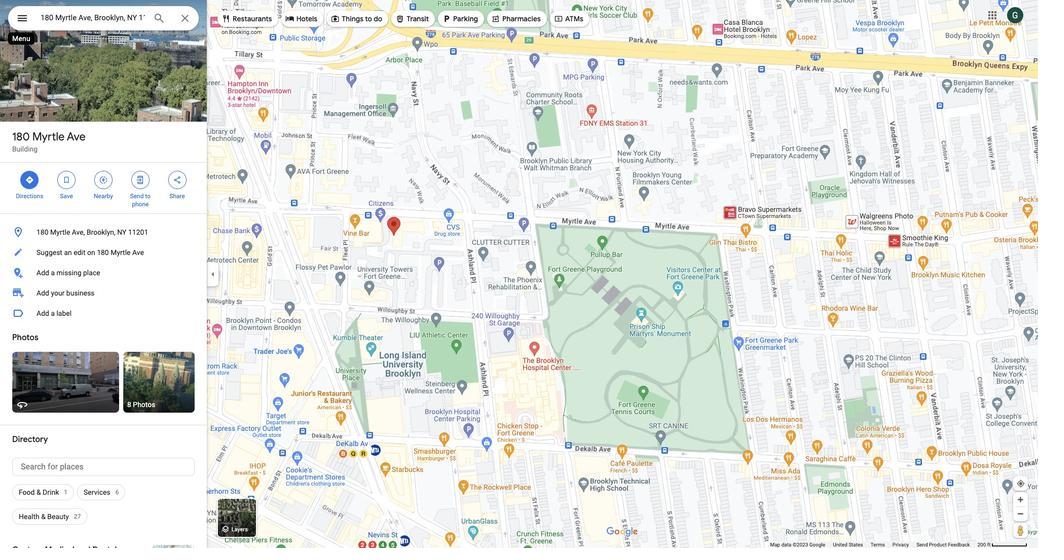 Task type: vqa. For each thing, say whether or not it's contained in the screenshot.


Task type: describe. For each thing, give the bounding box(es) containing it.
layers
[[232, 527, 248, 533]]

8
[[127, 401, 131, 409]]

place
[[83, 269, 100, 277]]

ave inside "180 myrtle ave building"
[[67, 130, 86, 144]]

zoom in image
[[1017, 496, 1025, 504]]

hotels
[[297, 14, 318, 23]]

none field inside 180 myrtle ave, brooklyn, ny 11201 'field'
[[41, 12, 145, 24]]

privacy
[[893, 542, 909, 548]]

food
[[19, 488, 35, 496]]

0 vertical spatial photos
[[12, 333, 38, 343]]

add for add a missing place
[[37, 269, 49, 277]]

directory
[[12, 435, 48, 445]]

& for beauty
[[41, 513, 46, 521]]


[[396, 13, 405, 24]]

restaurants
[[233, 14, 272, 23]]

©2023
[[793, 542, 809, 548]]

add for add your business
[[37, 289, 49, 297]]

suggest
[[37, 249, 62, 257]]

suggest an edit on 180 myrtle ave button
[[0, 242, 207, 263]]

send product feedback button
[[917, 542, 970, 548]]


[[285, 13, 294, 24]]

11201
[[128, 228, 148, 236]]

ave,
[[72, 228, 85, 236]]

business
[[66, 289, 95, 297]]

8 photos button
[[123, 352, 195, 413]]

180 myrtle ave main content
[[0, 0, 207, 548]]


[[99, 174, 108, 186]]

& for drink
[[36, 488, 41, 496]]

myrtle for ave,
[[50, 228, 70, 236]]

feedback
[[949, 542, 970, 548]]

to inside  things to do
[[365, 14, 372, 23]]

add a missing place
[[37, 269, 100, 277]]


[[222, 13, 231, 24]]

6
[[115, 489, 119, 496]]

google
[[810, 542, 826, 548]]

180 Myrtle Ave, Brooklyn, NY 11201 field
[[8, 6, 199, 30]]

 things to do
[[331, 13, 383, 24]]

on
[[87, 249, 95, 257]]

add your business
[[37, 289, 95, 297]]

ny
[[117, 228, 127, 236]]

save
[[60, 193, 73, 200]]

a for missing
[[51, 269, 55, 277]]

edit
[[74, 249, 85, 257]]

things
[[342, 14, 364, 23]]


[[491, 13, 501, 24]]

your
[[51, 289, 65, 297]]

health
[[19, 513, 39, 521]]

brooklyn,
[[87, 228, 116, 236]]

terms
[[871, 542, 885, 548]]

 transit
[[396, 13, 429, 24]]

27
[[74, 513, 81, 520]]

nearby
[[94, 193, 113, 200]]

200 ft
[[978, 542, 991, 548]]

share
[[170, 193, 185, 200]]

send to phone
[[130, 193, 151, 208]]

missing
[[57, 269, 81, 277]]

beauty
[[47, 513, 69, 521]]

add a label button
[[0, 303, 207, 324]]

add a label
[[37, 309, 72, 317]]

united states button
[[833, 542, 864, 548]]

 button
[[8, 6, 37, 32]]

map
[[771, 542, 781, 548]]



Task type: locate. For each thing, give the bounding box(es) containing it.
states
[[849, 542, 864, 548]]

send product feedback
[[917, 542, 970, 548]]

myrtle up building
[[32, 130, 65, 144]]

180
[[12, 130, 30, 144], [37, 228, 48, 236], [97, 249, 109, 257]]

myrtle left ave,
[[50, 228, 70, 236]]

atms
[[565, 14, 584, 23]]

google account: greg robinson  
(robinsongreg175@gmail.com) image
[[1008, 7, 1024, 23]]

parking
[[453, 14, 478, 23]]

None field
[[41, 12, 145, 24]]


[[136, 174, 145, 186]]

180 myrtle ave, brooklyn, ny 11201 button
[[0, 222, 207, 242]]

send for send product feedback
[[917, 542, 928, 548]]

add
[[37, 269, 49, 277], [37, 289, 49, 297], [37, 309, 49, 317]]


[[62, 174, 71, 186]]

1 vertical spatial a
[[51, 309, 55, 317]]


[[442, 13, 451, 24]]

services 6
[[84, 488, 119, 496]]

0 vertical spatial send
[[130, 193, 144, 200]]

1 add from the top
[[37, 269, 49, 277]]

photos inside button
[[133, 401, 155, 409]]

 restaurants
[[222, 13, 272, 24]]

send inside button
[[917, 542, 928, 548]]

 atms
[[554, 13, 584, 24]]

an
[[64, 249, 72, 257]]

2 vertical spatial add
[[37, 309, 49, 317]]

1 vertical spatial add
[[37, 289, 49, 297]]

1 vertical spatial photos
[[133, 401, 155, 409]]

send for send to phone
[[130, 193, 144, 200]]

0 vertical spatial to
[[365, 14, 372, 23]]

add left label on the left
[[37, 309, 49, 317]]

180 for ave
[[12, 130, 30, 144]]

photos right 8
[[133, 401, 155, 409]]

0 vertical spatial 180
[[12, 130, 30, 144]]

1 horizontal spatial 180
[[37, 228, 48, 236]]

footer inside google maps element
[[771, 542, 978, 548]]

do
[[374, 14, 383, 23]]


[[554, 13, 563, 24]]

1 vertical spatial 180
[[37, 228, 48, 236]]

1 horizontal spatial ave
[[132, 249, 144, 257]]

show your location image
[[1017, 479, 1026, 488]]

health & beauty 27
[[19, 513, 81, 521]]

0 vertical spatial add
[[37, 269, 49, 277]]

to up phone
[[145, 193, 151, 200]]


[[331, 13, 340, 24]]

a left missing
[[51, 269, 55, 277]]

 parking
[[442, 13, 478, 24]]

privacy button
[[893, 542, 909, 548]]

united
[[833, 542, 848, 548]]

transit
[[407, 14, 429, 23]]

0 horizontal spatial 180
[[12, 130, 30, 144]]

2 horizontal spatial 180
[[97, 249, 109, 257]]

1 horizontal spatial send
[[917, 542, 928, 548]]

add left your
[[37, 289, 49, 297]]

&
[[36, 488, 41, 496], [41, 513, 46, 521]]

add inside 'link'
[[37, 289, 49, 297]]

photos down the add a label
[[12, 333, 38, 343]]

200
[[978, 542, 987, 548]]

200 ft button
[[978, 542, 1028, 548]]

services
[[84, 488, 110, 496]]

phone
[[132, 201, 149, 208]]

2 vertical spatial 180
[[97, 249, 109, 257]]

a left label on the left
[[51, 309, 55, 317]]

google maps element
[[0, 0, 1039, 548]]

1 vertical spatial &
[[41, 513, 46, 521]]

 search field
[[8, 6, 199, 32]]

0 vertical spatial ave
[[67, 130, 86, 144]]

1 vertical spatial ave
[[132, 249, 144, 257]]

0 vertical spatial myrtle
[[32, 130, 65, 144]]

180 up building
[[12, 130, 30, 144]]

1 horizontal spatial photos
[[133, 401, 155, 409]]

data
[[782, 542, 792, 548]]

2 a from the top
[[51, 309, 55, 317]]

0 vertical spatial a
[[51, 269, 55, 277]]

myrtle inside "180 myrtle ave building"
[[32, 130, 65, 144]]

directions
[[16, 193, 43, 200]]

a for label
[[51, 309, 55, 317]]

0 horizontal spatial to
[[145, 193, 151, 200]]

ave up 
[[67, 130, 86, 144]]

180 inside "180 myrtle ave building"
[[12, 130, 30, 144]]

send left product
[[917, 542, 928, 548]]

myrtle
[[32, 130, 65, 144], [50, 228, 70, 236], [111, 249, 131, 257]]

to left do
[[365, 14, 372, 23]]

ave
[[67, 130, 86, 144], [132, 249, 144, 257]]

building
[[12, 145, 38, 153]]

add down suggest on the top of page
[[37, 269, 49, 277]]

send inside send to phone
[[130, 193, 144, 200]]

label
[[57, 309, 72, 317]]

add for add a label
[[37, 309, 49, 317]]

terms button
[[871, 542, 885, 548]]


[[16, 11, 28, 25]]

product
[[930, 542, 947, 548]]

myrtle down ny
[[111, 249, 131, 257]]


[[25, 174, 34, 186]]

2 vertical spatial myrtle
[[111, 249, 131, 257]]

180 right on
[[97, 249, 109, 257]]

& right health
[[41, 513, 46, 521]]

 hotels
[[285, 13, 318, 24]]

0 horizontal spatial send
[[130, 193, 144, 200]]

ave inside suggest an edit on 180 myrtle ave button
[[132, 249, 144, 257]]

180 up suggest on the top of page
[[37, 228, 48, 236]]

1 horizontal spatial to
[[365, 14, 372, 23]]

1 horizontal spatial &
[[41, 513, 46, 521]]

1 vertical spatial to
[[145, 193, 151, 200]]

suggest an edit on 180 myrtle ave
[[37, 249, 144, 257]]

food & drink 1
[[19, 488, 67, 496]]

ft
[[988, 542, 991, 548]]

180 for ave,
[[37, 228, 48, 236]]

map data ©2023 google
[[771, 542, 826, 548]]

0 horizontal spatial &
[[36, 488, 41, 496]]

ave down 11201
[[132, 249, 144, 257]]

1
[[64, 489, 67, 496]]

photos
[[12, 333, 38, 343], [133, 401, 155, 409]]

8 photos
[[127, 401, 155, 409]]

a
[[51, 269, 55, 277], [51, 309, 55, 317]]

add your business link
[[0, 283, 207, 303]]

actions for 180 myrtle ave region
[[0, 163, 207, 214]]

drink
[[43, 488, 59, 496]]

myrtle for ave
[[32, 130, 65, 144]]


[[173, 174, 182, 186]]

to inside send to phone
[[145, 193, 151, 200]]

 pharmacies
[[491, 13, 541, 24]]

footer
[[771, 542, 978, 548]]

none text field inside 180 myrtle ave main content
[[12, 458, 195, 476]]

1 a from the top
[[51, 269, 55, 277]]

0 vertical spatial &
[[36, 488, 41, 496]]

show street view coverage image
[[1014, 523, 1028, 538]]

united states
[[833, 542, 864, 548]]

1 vertical spatial myrtle
[[50, 228, 70, 236]]

0 horizontal spatial photos
[[12, 333, 38, 343]]

3 add from the top
[[37, 309, 49, 317]]

send up phone
[[130, 193, 144, 200]]

2 add from the top
[[37, 289, 49, 297]]

to
[[365, 14, 372, 23], [145, 193, 151, 200]]

180 myrtle ave building
[[12, 130, 86, 153]]

pharmacies
[[503, 14, 541, 23]]

1 vertical spatial send
[[917, 542, 928, 548]]

None text field
[[12, 458, 195, 476]]

180 myrtle ave, brooklyn, ny 11201
[[37, 228, 148, 236]]

& right food
[[36, 488, 41, 496]]

footer containing map data ©2023 google
[[771, 542, 978, 548]]

zoom out image
[[1017, 510, 1025, 518]]

collapse side panel image
[[207, 269, 219, 280]]

add a missing place button
[[0, 263, 207, 283]]

0 horizontal spatial ave
[[67, 130, 86, 144]]



